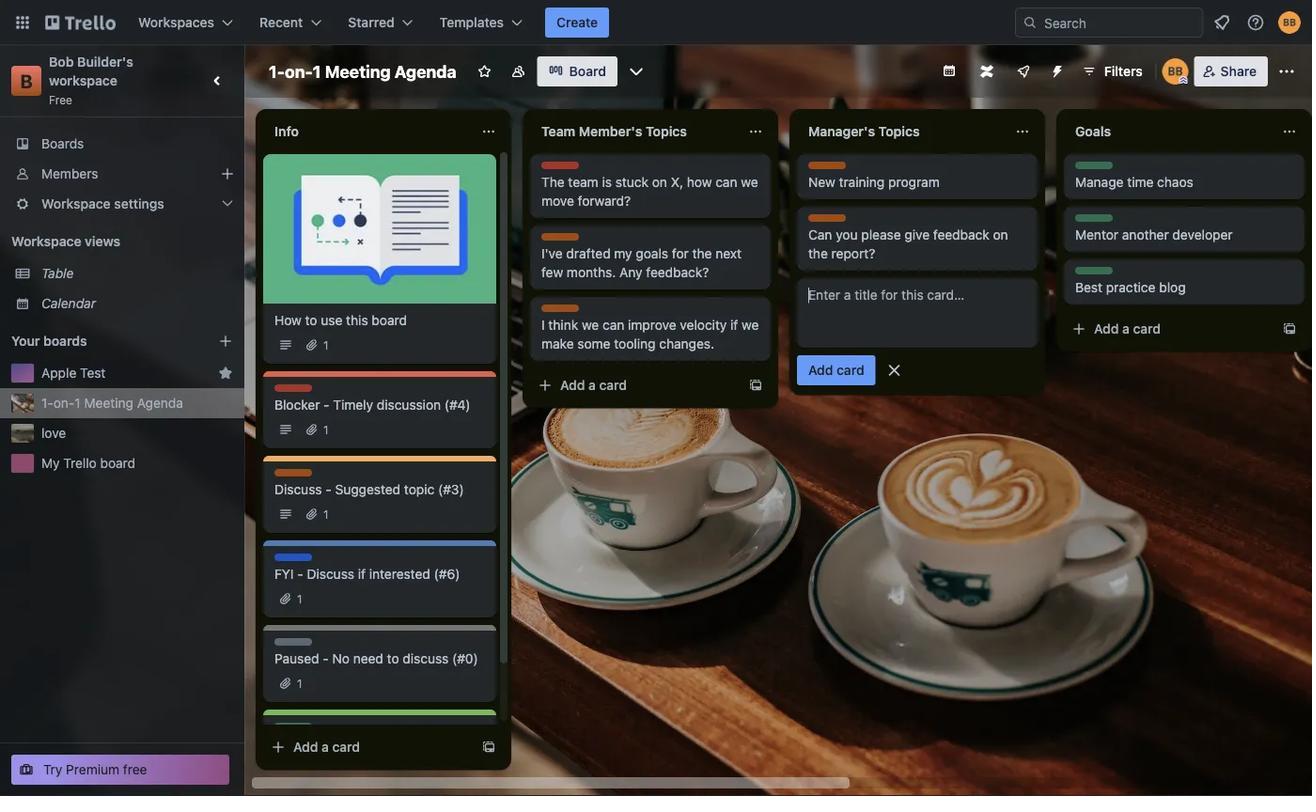 Task type: locate. For each thing, give the bounding box(es) containing it.
chaos
[[1158, 174, 1194, 190]]

tooling
[[614, 336, 656, 352]]

paused
[[275, 639, 315, 653], [275, 651, 319, 667]]

open information menu image
[[1247, 13, 1266, 32]]

color: red, title: "blocker" element up move
[[542, 162, 583, 176]]

0 horizontal spatial if
[[358, 567, 366, 582]]

1 vertical spatial a
[[589, 378, 596, 393]]

color: green, title: "goal" element
[[1076, 162, 1113, 176], [1076, 214, 1113, 228], [1076, 267, 1113, 281]]

2 horizontal spatial a
[[1123, 321, 1130, 337]]

1 topics from the left
[[646, 124, 687, 139]]

can inside discuss i think we can improve velocity if we make some tooling changes.
[[603, 317, 625, 333]]

manage time chaos link
[[1076, 173, 1294, 192]]

1 horizontal spatial can
[[716, 174, 738, 190]]

discuss - suggested topic (#3) link
[[275, 480, 485, 499]]

color: red, title: "blocker" element left the timely
[[275, 385, 316, 399]]

0 horizontal spatial board
[[100, 456, 136, 471]]

topics
[[646, 124, 687, 139], [879, 124, 920, 139]]

1 vertical spatial on
[[993, 227, 1009, 243]]

1 vertical spatial create from template… image
[[481, 740, 496, 755]]

on inside blocker the team is stuck on x, how can we move forward?
[[652, 174, 668, 190]]

use
[[321, 313, 343, 328]]

discuss inside discuss i've drafted my goals for the next few months. any feedback?
[[542, 234, 584, 247]]

0 vertical spatial to
[[305, 313, 317, 328]]

2 topics from the left
[[879, 124, 920, 139]]

3 color: green, title: "goal" element from the top
[[1076, 267, 1113, 281]]

add a card
[[1094, 321, 1161, 337], [560, 378, 627, 393], [293, 740, 360, 755]]

- left suggested
[[326, 482, 332, 497]]

star or unstar board image
[[477, 64, 492, 79]]

card
[[1134, 321, 1161, 337], [837, 362, 865, 378], [599, 378, 627, 393], [332, 740, 360, 755]]

1 horizontal spatial a
[[589, 378, 596, 393]]

0 vertical spatial on
[[652, 174, 668, 190]]

0 vertical spatial a
[[1123, 321, 1130, 337]]

1 vertical spatial color: red, title: "blocker" element
[[275, 385, 316, 399]]

0 notifications image
[[1211, 11, 1234, 34]]

1 the from the left
[[693, 246, 712, 261]]

on left x,
[[652, 174, 668, 190]]

how
[[687, 174, 712, 190]]

card for goals
[[1134, 321, 1161, 337]]

discuss for i
[[542, 306, 584, 319]]

1 vertical spatial agenda
[[137, 395, 183, 411]]

bob builder (bobbuilder40) image
[[1279, 11, 1301, 34]]

my
[[614, 246, 632, 261]]

we right 'how'
[[741, 174, 758, 190]]

1 vertical spatial color: green, title: "goal" element
[[1076, 214, 1113, 228]]

goal
[[1076, 163, 1100, 176], [1076, 215, 1100, 228], [1076, 268, 1100, 281]]

the down can
[[809, 246, 828, 261]]

workspaces
[[138, 15, 214, 30]]

1 down the color: blue, title: "fyi" "element"
[[297, 592, 302, 606]]

on inside discuss can you please give feedback on the report?
[[993, 227, 1009, 243]]

- inside blocker blocker - timely discussion (#4)
[[324, 397, 330, 413]]

- left the timely
[[324, 397, 330, 413]]

the team is stuck on x, how can we move forward? link
[[542, 173, 760, 211]]

need
[[353, 651, 384, 667]]

color: orange, title: "discuss" element down new
[[809, 214, 851, 228]]

color: green, title: "goal" element down mentor
[[1076, 267, 1113, 281]]

0 horizontal spatial on-
[[53, 395, 75, 411]]

1 down 'apple test'
[[75, 395, 81, 411]]

test
[[80, 365, 106, 381]]

color: green, title: "goal" element for manage
[[1076, 162, 1113, 176]]

topics up x,
[[646, 124, 687, 139]]

goal down goals
[[1076, 163, 1100, 176]]

1 horizontal spatial to
[[387, 651, 399, 667]]

recent
[[260, 15, 303, 30]]

power ups image
[[1016, 64, 1031, 79]]

add a card down practice
[[1094, 321, 1161, 337]]

0 horizontal spatial create from template… image
[[481, 740, 496, 755]]

1 vertical spatial board
[[100, 456, 136, 471]]

2 horizontal spatial add a card button
[[1064, 314, 1275, 344]]

Board name text field
[[260, 56, 466, 87]]

- for blocker
[[324, 397, 330, 413]]

to
[[305, 313, 317, 328], [387, 651, 399, 667]]

1 horizontal spatial if
[[731, 317, 738, 333]]

2 fyi from the top
[[275, 567, 294, 582]]

table
[[41, 266, 74, 281]]

1 vertical spatial 1-
[[41, 395, 53, 411]]

0 horizontal spatial 1-on-1 meeting agenda
[[41, 395, 183, 411]]

can up some
[[603, 317, 625, 333]]

1 horizontal spatial on
[[993, 227, 1009, 243]]

discuss i think we can improve velocity if we make some tooling changes.
[[542, 306, 759, 352]]

1 horizontal spatial agenda
[[395, 61, 457, 81]]

1 vertical spatial to
[[387, 651, 399, 667]]

create from template… image for info
[[481, 740, 496, 755]]

0 vertical spatial 1-on-1 meeting agenda
[[269, 61, 457, 81]]

goal best practice blog
[[1076, 268, 1186, 295]]

card left cancel icon
[[837, 362, 865, 378]]

can
[[716, 174, 738, 190], [603, 317, 625, 333]]

0 vertical spatial can
[[716, 174, 738, 190]]

discuss for discuss
[[275, 470, 317, 483]]

goal inside goal best practice blog
[[1076, 268, 1100, 281]]

on-
[[285, 61, 313, 81], [53, 395, 75, 411]]

the
[[693, 246, 712, 261], [809, 246, 828, 261]]

0 vertical spatial color: red, title: "blocker" element
[[542, 162, 583, 176]]

color: red, title: "blocker" element for blocker - timely discussion (#4)
[[275, 385, 316, 399]]

card down practice
[[1134, 321, 1161, 337]]

if left the interested
[[358, 567, 366, 582]]

1 vertical spatial 1-on-1 meeting agenda
[[41, 395, 183, 411]]

apple test
[[41, 365, 106, 381]]

board down love link
[[100, 456, 136, 471]]

member's
[[579, 124, 643, 139]]

workspace inside popup button
[[41, 196, 111, 212]]

(#4)
[[445, 397, 471, 413]]

2 vertical spatial add a card button
[[263, 732, 474, 763]]

try premium free button
[[11, 755, 229, 785]]

give
[[905, 227, 930, 243]]

blocker blocker - timely discussion (#4)
[[275, 386, 471, 413]]

- inside paused paused - no need to discuss (#0)
[[323, 651, 329, 667]]

color: orange, title: "discuss" element for you
[[809, 214, 851, 228]]

b
[[20, 70, 33, 92]]

goal for mentor
[[1076, 215, 1100, 228]]

no
[[332, 651, 350, 667]]

color: orange, title: "discuss" element up the make
[[542, 305, 584, 319]]

add a card for practice
[[1094, 321, 1161, 337]]

0 vertical spatial agenda
[[395, 61, 457, 81]]

0 vertical spatial 1-
[[269, 61, 285, 81]]

table link
[[41, 264, 233, 283]]

trello
[[63, 456, 97, 471]]

1 inside board name "text box"
[[313, 61, 321, 81]]

discuss inside discuss i think we can improve velocity if we make some tooling changes.
[[542, 306, 584, 319]]

- inside discuss discuss - suggested topic (#3)
[[326, 482, 332, 497]]

2 vertical spatial color: green, title: "goal" element
[[1076, 267, 1113, 281]]

0 horizontal spatial agenda
[[137, 395, 183, 411]]

- up the color: black, title: "paused" "element"
[[297, 567, 303, 582]]

add for team member's topics
[[560, 378, 585, 393]]

months.
[[567, 265, 616, 280]]

1 horizontal spatial add a card button
[[530, 370, 741, 401]]

1 vertical spatial if
[[358, 567, 366, 582]]

agenda left star or unstar board image
[[395, 61, 457, 81]]

- for fyi
[[297, 567, 303, 582]]

agenda up love link
[[137, 395, 183, 411]]

add
[[1094, 321, 1119, 337], [809, 362, 834, 378], [560, 378, 585, 393], [293, 740, 318, 755]]

meeting down starred
[[325, 61, 391, 81]]

a for think
[[589, 378, 596, 393]]

color: orange, title: "discuss" element down the manager's on the top of page
[[809, 162, 851, 176]]

0 vertical spatial add a card
[[1094, 321, 1161, 337]]

Team Member's Topics text field
[[530, 117, 737, 147]]

0 vertical spatial add a card button
[[1064, 314, 1275, 344]]

topics up discuss new training program
[[879, 124, 920, 139]]

1-on-1 meeting agenda down apple test link
[[41, 395, 183, 411]]

add a card down no at the left
[[293, 740, 360, 755]]

discuss i've drafted my goals for the next few months. any feedback?
[[542, 234, 742, 280]]

how to use this board
[[275, 313, 407, 328]]

0 horizontal spatial 1-
[[41, 395, 53, 411]]

card down some
[[599, 378, 627, 393]]

love link
[[41, 424, 233, 443]]

2 vertical spatial goal
[[1076, 268, 1100, 281]]

fyi fyi - discuss if interested (#6)
[[275, 555, 460, 582]]

board right this
[[372, 313, 407, 328]]

1-on-1 meeting agenda link
[[41, 394, 233, 413]]

create from template… image
[[748, 378, 764, 393]]

0 vertical spatial board
[[372, 313, 407, 328]]

goal for manage
[[1076, 163, 1100, 176]]

x,
[[671, 174, 684, 190]]

add a card button down blog
[[1064, 314, 1275, 344]]

show menu image
[[1278, 62, 1297, 81]]

discuss inside discuss new training program
[[809, 163, 851, 176]]

workspace visible image
[[511, 64, 526, 79]]

Info text field
[[263, 117, 470, 147]]

add a card button down tooling
[[530, 370, 741, 401]]

1 down blocker blocker - timely discussion (#4)
[[323, 423, 329, 436]]

back to home image
[[45, 8, 116, 38]]

to left use
[[305, 313, 317, 328]]

0 vertical spatial meeting
[[325, 61, 391, 81]]

we
[[741, 174, 758, 190], [582, 317, 599, 333], [742, 317, 759, 333]]

0 horizontal spatial the
[[693, 246, 712, 261]]

practice
[[1106, 280, 1156, 295]]

to right need
[[387, 651, 399, 667]]

1 vertical spatial can
[[603, 317, 625, 333]]

0 horizontal spatial can
[[603, 317, 625, 333]]

2 vertical spatial a
[[322, 740, 329, 755]]

0 vertical spatial goal
[[1076, 163, 1100, 176]]

1 vertical spatial workspace
[[11, 234, 81, 249]]

agenda inside board name "text box"
[[395, 61, 457, 81]]

0 horizontal spatial add a card
[[293, 740, 360, 755]]

search image
[[1023, 15, 1038, 30]]

color: orange, title: "discuss" element up few
[[542, 233, 584, 247]]

1 horizontal spatial on-
[[285, 61, 313, 81]]

workspace
[[49, 73, 118, 88]]

0 vertical spatial workspace
[[41, 196, 111, 212]]

the inside discuss can you please give feedback on the report?
[[809, 246, 828, 261]]

blocker inside blocker the team is stuck on x, how can we move forward?
[[542, 163, 583, 176]]

discuss for new
[[809, 163, 851, 176]]

on- down recent popup button
[[285, 61, 313, 81]]

goal down mentor
[[1076, 268, 1100, 281]]

views
[[85, 234, 120, 249]]

discuss inside discuss can you please give feedback on the report?
[[809, 215, 851, 228]]

blocker the team is stuck on x, how can we move forward?
[[542, 163, 758, 209]]

fyi - discuss if interested (#6) link
[[275, 565, 485, 584]]

workspace for workspace settings
[[41, 196, 111, 212]]

2 goal from the top
[[1076, 215, 1100, 228]]

1 down discuss discuss - suggested topic (#3)
[[323, 508, 329, 521]]

discuss inside fyi fyi - discuss if interested (#6)
[[307, 567, 354, 582]]

1 down recent popup button
[[313, 61, 321, 81]]

color: green, title: "goal" element down goals
[[1076, 162, 1113, 176]]

board link
[[538, 56, 618, 87]]

1 horizontal spatial 1-on-1 meeting agenda
[[269, 61, 457, 81]]

goal inside goal manage time chaos
[[1076, 163, 1100, 176]]

1 horizontal spatial board
[[372, 313, 407, 328]]

cancel image
[[885, 361, 904, 380]]

1- up love
[[41, 395, 53, 411]]

card down no at the left
[[332, 740, 360, 755]]

1 horizontal spatial the
[[809, 246, 828, 261]]

some
[[578, 336, 611, 352]]

- left no at the left
[[323, 651, 329, 667]]

workspaces button
[[127, 8, 245, 38]]

on right feedback
[[993, 227, 1009, 243]]

create from template… image
[[1283, 322, 1298, 337], [481, 740, 496, 755]]

color: green, title: "goal" element down 'manage'
[[1076, 214, 1113, 228]]

on- inside board name "text box"
[[285, 61, 313, 81]]

a
[[1123, 321, 1130, 337], [589, 378, 596, 393], [322, 740, 329, 755]]

if right velocity
[[731, 317, 738, 333]]

customize views image
[[627, 62, 646, 81]]

the right for
[[693, 246, 712, 261]]

feedback
[[934, 227, 990, 243]]

1 horizontal spatial create from template… image
[[1283, 322, 1298, 337]]

on- down apple
[[53, 395, 75, 411]]

workspace down members
[[41, 196, 111, 212]]

card for info
[[332, 740, 360, 755]]

card inside button
[[837, 362, 865, 378]]

color: orange, title: "discuss" element left suggested
[[275, 469, 317, 483]]

1 vertical spatial goal
[[1076, 215, 1100, 228]]

add a card button for we
[[530, 370, 741, 401]]

discuss
[[809, 163, 851, 176], [809, 215, 851, 228], [542, 234, 584, 247], [542, 306, 584, 319], [275, 470, 317, 483], [275, 482, 322, 497], [307, 567, 354, 582]]

if inside discuss i think we can improve velocity if we make some tooling changes.
[[731, 317, 738, 333]]

1- inside board name "text box"
[[269, 61, 285, 81]]

1 horizontal spatial color: red, title: "blocker" element
[[542, 162, 583, 176]]

make
[[542, 336, 574, 352]]

2 horizontal spatial add a card
[[1094, 321, 1161, 337]]

0 horizontal spatial topics
[[646, 124, 687, 139]]

1 horizontal spatial topics
[[879, 124, 920, 139]]

- inside fyi fyi - discuss if interested (#6)
[[297, 567, 303, 582]]

add board image
[[218, 334, 233, 349]]

1 vertical spatial add a card
[[560, 378, 627, 393]]

workspace up table
[[11, 234, 81, 249]]

premium
[[66, 762, 120, 778]]

interested
[[369, 567, 430, 582]]

stuck
[[616, 174, 649, 190]]

0 horizontal spatial color: red, title: "blocker" element
[[275, 385, 316, 399]]

add a card button down need
[[263, 732, 474, 763]]

3 goal from the top
[[1076, 268, 1100, 281]]

blocker
[[542, 163, 583, 176], [275, 386, 316, 399], [275, 397, 320, 413]]

0 horizontal spatial meeting
[[84, 395, 133, 411]]

any
[[620, 265, 643, 280]]

meeting
[[325, 61, 391, 81], [84, 395, 133, 411]]

1- down recent on the top left
[[269, 61, 285, 81]]

can right 'how'
[[716, 174, 738, 190]]

share button
[[1195, 56, 1268, 87]]

1-on-1 meeting agenda down starred
[[269, 61, 457, 81]]

2 paused from the top
[[275, 651, 319, 667]]

1 paused from the top
[[275, 639, 315, 653]]

my
[[41, 456, 60, 471]]

0 horizontal spatial to
[[305, 313, 317, 328]]

b link
[[11, 66, 41, 96]]

a for practice
[[1123, 321, 1130, 337]]

1 vertical spatial add a card button
[[530, 370, 741, 401]]

0 vertical spatial if
[[731, 317, 738, 333]]

color: red, title: "blocker" element
[[542, 162, 583, 176], [275, 385, 316, 399]]

- for paused
[[323, 651, 329, 667]]

1 horizontal spatial add a card
[[560, 378, 627, 393]]

topics inside team member's topics text field
[[646, 124, 687, 139]]

2 vertical spatial add a card
[[293, 740, 360, 755]]

color: green, title: "goal" element for best
[[1076, 267, 1113, 281]]

goal inside goal mentor another developer
[[1076, 215, 1100, 228]]

goal down 'manage'
[[1076, 215, 1100, 228]]

agenda
[[395, 61, 457, 81], [137, 395, 183, 411]]

0 vertical spatial on-
[[285, 61, 313, 81]]

info
[[275, 124, 299, 139]]

my trello board link
[[41, 454, 233, 473]]

0 vertical spatial color: green, title: "goal" element
[[1076, 162, 1113, 176]]

we right velocity
[[742, 317, 759, 333]]

recent button
[[248, 8, 333, 38]]

0 horizontal spatial on
[[652, 174, 668, 190]]

1 color: green, title: "goal" element from the top
[[1076, 162, 1113, 176]]

0 horizontal spatial add a card button
[[263, 732, 474, 763]]

color: orange, title: "discuss" element
[[809, 162, 851, 176], [809, 214, 851, 228], [542, 233, 584, 247], [542, 305, 584, 319], [275, 469, 317, 483]]

1 horizontal spatial meeting
[[325, 61, 391, 81]]

0 vertical spatial create from template… image
[[1283, 322, 1298, 337]]

2 color: green, title: "goal" element from the top
[[1076, 214, 1113, 228]]

2 the from the left
[[809, 246, 828, 261]]

meeting down test at the top
[[84, 395, 133, 411]]

add a card down some
[[560, 378, 627, 393]]

on
[[652, 174, 668, 190], [993, 227, 1009, 243]]

1 horizontal spatial 1-
[[269, 61, 285, 81]]

1
[[313, 61, 321, 81], [323, 339, 329, 352], [75, 395, 81, 411], [323, 423, 329, 436], [323, 508, 329, 521], [297, 592, 302, 606], [297, 677, 302, 690]]

1 goal from the top
[[1076, 163, 1100, 176]]

mentor another developer link
[[1076, 226, 1294, 244]]

bob builder (bobbuilder40) image
[[1163, 58, 1189, 85]]



Task type: vqa. For each thing, say whether or not it's contained in the screenshot.
Google Drive Icon
no



Task type: describe. For each thing, give the bounding box(es) containing it.
velocity
[[680, 317, 727, 333]]

create
[[557, 15, 598, 30]]

add card
[[809, 362, 865, 378]]

discuss for i've
[[542, 234, 584, 247]]

think
[[549, 317, 578, 333]]

add card button
[[797, 355, 876, 386]]

free
[[123, 762, 147, 778]]

board inside the my trello board link
[[100, 456, 136, 471]]

color: black, title: "paused" element
[[275, 638, 315, 653]]

bob builder's workspace link
[[49, 54, 137, 88]]

suggested
[[335, 482, 401, 497]]

discuss new training program
[[809, 163, 940, 190]]

filters button
[[1076, 56, 1149, 87]]

- for discuss
[[326, 482, 332, 497]]

confluence icon image
[[980, 65, 994, 78]]

can inside blocker the team is stuck on x, how can we move forward?
[[716, 174, 738, 190]]

another
[[1123, 227, 1169, 243]]

calendar power-up image
[[942, 63, 957, 78]]

color: orange, title: "discuss" element for training
[[809, 162, 851, 176]]

Enter a title for this card… text field
[[797, 278, 1038, 348]]

apple
[[41, 365, 76, 381]]

Goals text field
[[1064, 117, 1271, 147]]

we up some
[[582, 317, 599, 333]]

color: orange, title: "discuss" element for think
[[542, 305, 584, 319]]

boards
[[41, 136, 84, 151]]

board inside how to use this board link
[[372, 313, 407, 328]]

goal mentor another developer
[[1076, 215, 1233, 243]]

i've drafted my goals for the next few months. any feedback? link
[[542, 244, 760, 282]]

workspace settings
[[41, 196, 164, 212]]

primary element
[[0, 0, 1313, 45]]

1 vertical spatial on-
[[53, 395, 75, 411]]

the
[[542, 174, 565, 190]]

starred icon image
[[218, 366, 233, 381]]

blocker for the
[[542, 163, 583, 176]]

color: orange, title: "discuss" element for drafted
[[542, 233, 584, 247]]

members link
[[0, 159, 244, 189]]

please
[[862, 227, 901, 243]]

workspace settings button
[[0, 189, 244, 219]]

manager's
[[809, 124, 875, 139]]

add a card button for blog
[[1064, 314, 1275, 344]]

add for goals
[[1094, 321, 1119, 337]]

apple test link
[[41, 364, 211, 383]]

team
[[568, 174, 599, 190]]

few
[[542, 265, 563, 280]]

new
[[809, 174, 836, 190]]

next
[[716, 246, 742, 261]]

goal for best
[[1076, 268, 1100, 281]]

timely
[[333, 397, 373, 413]]

your boards with 4 items element
[[11, 330, 190, 353]]

builder's
[[77, 54, 133, 70]]

report?
[[832, 246, 876, 261]]

i
[[542, 317, 545, 333]]

can you please give feedback on the report? link
[[809, 226, 1027, 263]]

(#6)
[[434, 567, 460, 582]]

how to use this board link
[[275, 311, 485, 330]]

goal manage time chaos
[[1076, 163, 1194, 190]]

topic
[[404, 482, 435, 497]]

Search field
[[1038, 8, 1203, 37]]

time
[[1128, 174, 1154, 190]]

(#3)
[[438, 482, 464, 497]]

drafted
[[566, 246, 611, 261]]

mentor
[[1076, 227, 1119, 243]]

templates button
[[428, 8, 534, 38]]

goals
[[636, 246, 669, 261]]

paused paused - no need to discuss (#0)
[[275, 639, 478, 667]]

meeting inside board name "text box"
[[325, 61, 391, 81]]

paused - no need to discuss (#0) link
[[275, 650, 485, 669]]

can
[[809, 227, 833, 243]]

card for team member's topics
[[599, 378, 627, 393]]

blocker - timely discussion (#4) link
[[275, 396, 485, 415]]

program
[[889, 174, 940, 190]]

this member is an admin of this board. image
[[1180, 76, 1188, 85]]

boards link
[[0, 129, 244, 159]]

to inside paused paused - no need to discuss (#0)
[[387, 651, 399, 667]]

create from template… image for goals
[[1283, 322, 1298, 337]]

0 horizontal spatial a
[[322, 740, 329, 755]]

discuss for can
[[809, 215, 851, 228]]

filters
[[1105, 63, 1143, 79]]

the inside discuss i've drafted my goals for the next few months. any feedback?
[[693, 246, 712, 261]]

bob builder's workspace free
[[49, 54, 137, 106]]

1 fyi from the top
[[275, 555, 292, 568]]

1-on-1 meeting agenda inside board name "text box"
[[269, 61, 457, 81]]

1 vertical spatial meeting
[[84, 395, 133, 411]]

starred
[[348, 15, 395, 30]]

goals
[[1076, 124, 1111, 139]]

blocker for blocker
[[275, 386, 316, 399]]

discuss discuss - suggested topic (#3)
[[275, 470, 464, 497]]

color: blue, title: "fyi" element
[[275, 554, 312, 568]]

1 down the color: black, title: "paused" "element"
[[297, 677, 302, 690]]

settings
[[114, 196, 164, 212]]

discuss
[[403, 651, 449, 667]]

automation image
[[1043, 56, 1069, 83]]

workspace for workspace views
[[11, 234, 81, 249]]

discussion
[[377, 397, 441, 413]]

workspace views
[[11, 234, 120, 249]]

we inside blocker the team is stuck on x, how can we move forward?
[[741, 174, 758, 190]]

topics inside manager's topics text box
[[879, 124, 920, 139]]

best practice blog link
[[1076, 278, 1294, 297]]

calendar
[[41, 296, 96, 311]]

1 down use
[[323, 339, 329, 352]]

improve
[[628, 317, 677, 333]]

try
[[43, 762, 62, 778]]

you
[[836, 227, 858, 243]]

manage
[[1076, 174, 1124, 190]]

templates
[[440, 15, 504, 30]]

feedback?
[[646, 265, 709, 280]]

workspace navigation collapse icon image
[[205, 68, 231, 94]]

calendar link
[[41, 294, 233, 313]]

color: green, title: "goal" element for mentor
[[1076, 214, 1113, 228]]

add for info
[[293, 740, 318, 755]]

add a card for think
[[560, 378, 627, 393]]

Manager's Topics text field
[[797, 117, 1004, 147]]

for
[[672, 246, 689, 261]]

share
[[1221, 63, 1257, 79]]

if inside fyi fyi - discuss if interested (#6)
[[358, 567, 366, 582]]

love
[[41, 425, 66, 441]]

developer
[[1173, 227, 1233, 243]]

i've
[[542, 246, 563, 261]]

best
[[1076, 280, 1103, 295]]

discuss can you please give feedback on the report?
[[809, 215, 1009, 261]]

color: red, title: "blocker" element for the team is stuck on x, how can we move forward?
[[542, 162, 583, 176]]



